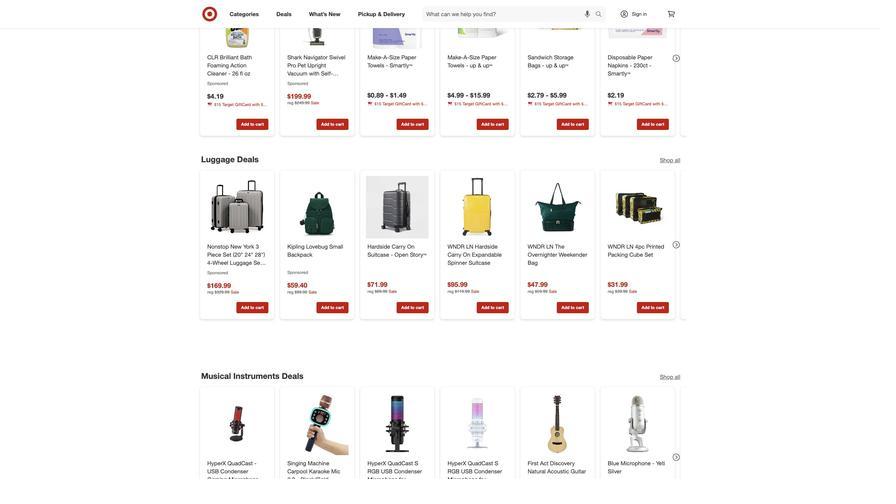Task type: describe. For each thing, give the bounding box(es) containing it.
up inside "sandwich storage bags - up & up™"
[[546, 62, 552, 69]]

$0.89 - $1.49
[[367, 91, 406, 99]]

disposable paper napkins - 230ct - smartly™
[[608, 54, 653, 77]]

hardside inside wndr ln hardside carry on expandable spinner suitcase
[[475, 243, 498, 250]]

action
[[230, 62, 246, 69]]

shop for musical instruments deals
[[660, 374, 674, 381]]

add to cart for wndr ln 4pc printed packing cube set
[[642, 305, 664, 310]]

in
[[643, 11, 647, 17]]

machine
[[308, 460, 329, 467]]

add to cart button for disposable paper napkins - 230ct - smartly™
[[637, 119, 669, 130]]

home for $4.99
[[448, 107, 458, 112]]

add for make-a-size paper towels - smartly™
[[401, 122, 409, 127]]

towels for $0.89
[[367, 62, 384, 69]]

nonstop new york 3 piece set (20" 24" 28") 4-wheel luggage set + 2 packing cubes link
[[207, 243, 267, 274]]

usb inside hyperx quadcast - usb condenser gaming microphone f
[[207, 468, 219, 475]]

$1.49
[[390, 91, 406, 99]]

condenser inside hyperx quadcast - usb condenser gaming microphone f
[[220, 468, 248, 475]]

first act discovery natural acoustic guitar
[[528, 460, 586, 475]]

blue microphone - yeti silver link
[[608, 460, 668, 476]]

add to cart button for make-a-size paper towels - up & up™
[[477, 119, 509, 130]]

cubes
[[233, 267, 249, 274]]

a- for $4.99
[[464, 54, 469, 61]]

with for $0.89 - $1.49
[[412, 101, 420, 106]]

ln for $95.99
[[466, 243, 473, 250]]

cart for disposable paper napkins - 230ct - smartly™
[[656, 122, 664, 127]]

$31.99 reg $39.99 sale
[[608, 280, 637, 294]]

sale for $31.99
[[629, 289, 637, 294]]

$2.79
[[528, 91, 544, 99]]

cart for sandwich storage bags - up & up™
[[576, 122, 584, 127]]

wndr for $47.99
[[528, 243, 545, 250]]

add for hardside carry on suitcase - open story™
[[401, 305, 409, 310]]

s for 2nd hyperx quadcast s rgb usb condenser microphone f link from the right
[[415, 460, 418, 467]]

make-a-size paper towels - smartly™
[[367, 54, 416, 69]]

carry inside the hardside carry on suitcase - open story™
[[392, 243, 406, 250]]

$59.40
[[287, 281, 307, 289]]

$59.40 reg $99.00 sale
[[287, 281, 317, 295]]

piece
[[207, 251, 221, 258]]

natural
[[528, 468, 546, 475]]

$95.99 reg $119.99 sale
[[448, 281, 479, 294]]

disposable
[[608, 54, 636, 61]]

add for wndr ln the overnighter weekender bag
[[562, 305, 570, 310]]

make-a-size paper towels - smartly™ link
[[367, 53, 427, 70]]

bath
[[240, 54, 252, 61]]

to for make-a-size paper towels - up & up™
[[491, 122, 495, 127]]

sign in
[[632, 11, 647, 17]]

upright
[[307, 62, 326, 69]]

2.0
[[287, 476, 295, 479]]

suitcase inside the hardside carry on suitcase - open story™
[[367, 251, 389, 258]]

condenser for 2nd hyperx quadcast s rgb usb condenser microphone f link from the right
[[394, 468, 422, 475]]

new for nonstop
[[230, 243, 242, 250]]

cleaner
[[207, 70, 227, 77]]

0 vertical spatial deals
[[277, 10, 292, 17]]

1 hyperx quadcast s rgb usb condenser microphone f link from the left
[[367, 460, 427, 479]]

blue microphone - yeti silver
[[608, 460, 665, 475]]

$4.99
[[448, 91, 464, 99]]

purchase for $15.99
[[469, 107, 486, 112]]

$15 for $4.99
[[455, 101, 461, 106]]

26
[[232, 70, 238, 77]]

target for $15.99
[[463, 101, 474, 106]]

add for kipling lovebug small backpack
[[321, 305, 329, 310]]

giftcard for $5.99
[[555, 101, 571, 106]]

$0.89
[[367, 91, 384, 99]]

pickup & delivery link
[[352, 6, 414, 22]]

$50 for $15.99
[[501, 101, 508, 106]]

sponsored for $169.99
[[207, 270, 228, 275]]

add for shark navigator swivel pro pet upright vacuum with self- cleaning brushroll - zu51
[[321, 122, 329, 127]]

shark navigator swivel pro pet upright vacuum with self- cleaning brushroll - zu51
[[287, 54, 345, 93]]

make- for $0.89 - $1.49
[[367, 54, 383, 61]]

wndr ln hardside carry on expandable spinner suitcase link
[[448, 243, 507, 267]]

$15 down $4.19
[[214, 102, 221, 107]]

shop for luggage deals
[[660, 157, 674, 164]]

care down '$2.19'
[[620, 107, 628, 113]]

guitar
[[571, 468, 586, 475]]

add to cart for make-a-size paper towels - up & up™
[[481, 122, 504, 127]]

1 horizontal spatial set
[[253, 259, 262, 266]]

ln for $31.99
[[627, 243, 634, 250]]

wndr ln the overnighter weekender bag
[[528, 243, 587, 266]]

- inside blue microphone - yeti silver
[[652, 460, 655, 467]]

pickup
[[358, 10, 376, 17]]

$15 target giftcard with $50 home care purchase down $4.19
[[207, 102, 268, 113]]

home for $2.79
[[528, 107, 538, 112]]

expandable
[[472, 251, 502, 258]]

$15 target giftcard with $50 home care purchase button down '$2.19'
[[608, 101, 669, 113]]

$47.99 reg $59.99 sale
[[528, 281, 557, 294]]

usb for first hyperx quadcast s rgb usb condenser microphone f link from the right
[[461, 468, 473, 475]]

brilliant
[[220, 54, 239, 61]]

hyperx quadcast - usb condenser gaming microphone f
[[207, 460, 267, 479]]

suitcase inside wndr ln hardside carry on expandable spinner suitcase
[[469, 259, 490, 266]]

first act discovery natural acoustic guitar link
[[528, 460, 588, 476]]

to for clr brilliant bath foaming action cleaner - 26 fl oz
[[250, 122, 254, 127]]

quadcast for first hyperx quadcast s rgb usb condenser microphone f link from the right
[[468, 460, 493, 467]]

hardside carry on suitcase - open story™ link
[[367, 243, 427, 259]]

instruments
[[233, 371, 280, 381]]

$4.19
[[207, 92, 223, 100]]

act
[[540, 460, 549, 467]]

lovebug
[[306, 243, 328, 250]]

home down '$2.19'
[[608, 107, 619, 113]]

on inside wndr ln hardside carry on expandable spinner suitcase
[[463, 251, 470, 258]]

care for $4.99
[[459, 107, 468, 112]]

- inside "shark navigator swivel pro pet upright vacuum with self- cleaning brushroll - zu51"
[[335, 78, 337, 85]]

0 vertical spatial luggage
[[201, 154, 235, 164]]

$39.99
[[615, 289, 628, 294]]

what's new link
[[303, 6, 349, 22]]

230ct
[[634, 62, 648, 69]]

hyperx quadcast - usb condenser gaming microphone f link
[[207, 460, 267, 479]]

with inside "shark navigator swivel pro pet upright vacuum with self- cleaning brushroll - zu51"
[[309, 70, 319, 77]]

luggage inside nonstop new york 3 piece set (20" 24" 28") 4-wheel luggage set + 2 packing cubes
[[230, 259, 252, 266]]

sponsored for $59.40
[[287, 270, 308, 275]]

reg for $47.99
[[528, 289, 534, 294]]

shop all link for luggage deals
[[660, 156, 681, 164]]

weekender
[[559, 251, 587, 258]]

add to cart button for kipling lovebug small backpack
[[317, 302, 349, 314]]

york
[[243, 243, 254, 250]]

blue
[[608, 460, 619, 467]]

$95.99
[[448, 281, 468, 289]]

add to cart for clr brilliant bath foaming action cleaner - 26 fl oz
[[241, 122, 264, 127]]

with for $2.79 - $5.99
[[573, 101, 580, 106]]

home for $0.89
[[367, 107, 378, 112]]

hardside carry on suitcase - open story™
[[367, 243, 426, 258]]

reg for $169.99
[[207, 290, 213, 295]]

cart for wndr ln the overnighter weekender bag
[[576, 305, 584, 310]]

add to cart button for make-a-size paper towels - smartly™
[[397, 119, 429, 130]]

sale for $169.99
[[231, 290, 239, 295]]

cube
[[629, 251, 643, 258]]

make-a-size paper towels - up & up™
[[448, 54, 496, 69]]

target down '$2.19'
[[623, 101, 634, 107]]

add to cart for kipling lovebug small backpack
[[321, 305, 344, 310]]

care for $2.79
[[540, 107, 548, 112]]

categories
[[230, 10, 259, 17]]

add to cart button for clr brilliant bath foaming action cleaner - 26 fl oz
[[236, 119, 268, 130]]

vacuum
[[287, 70, 307, 77]]

& inside pickup & delivery link
[[378, 10, 382, 17]]

wndr ln 4pc printed packing cube set link
[[608, 243, 668, 259]]

$2.79 - $5.99
[[528, 91, 567, 99]]

hyperx for hyperx quadcast - usb condenser gaming microphone f link
[[207, 460, 226, 467]]

spinner
[[448, 259, 467, 266]]

$329.99
[[215, 290, 230, 295]]

singing
[[287, 460, 306, 467]]

to for hardside carry on suitcase - open story™
[[411, 305, 415, 310]]

microphone for 2nd hyperx quadcast s rgb usb condenser microphone f link from the right
[[367, 476, 398, 479]]

care down $4.19
[[219, 108, 227, 113]]

& inside "sandwich storage bags - up & up™"
[[554, 62, 558, 69]]

quadcast for hyperx quadcast - usb condenser gaming microphone f link
[[227, 460, 253, 467]]

small
[[329, 243, 343, 250]]

what's
[[309, 10, 327, 17]]

wheel
[[212, 259, 228, 266]]

to for make-a-size paper towels - smartly™
[[411, 122, 415, 127]]

disposable paper napkins - 230ct - smartly™ link
[[608, 53, 668, 78]]

make-a-size paper towels - up & up™ link
[[448, 53, 507, 70]]

bag
[[528, 259, 538, 266]]

add for clr brilliant bath foaming action cleaner - 26 fl oz
[[241, 122, 249, 127]]

$15 down '$2.19'
[[615, 101, 622, 107]]

up™ inside make-a-size paper towels - up & up™
[[483, 62, 492, 69]]

clr brilliant bath foaming action cleaner - 26 fl oz
[[207, 54, 252, 77]]

add to cart for shark navigator swivel pro pet upright vacuum with self- cleaning brushroll - zu51
[[321, 122, 344, 127]]

sponsored for $4.19
[[207, 81, 228, 86]]

s for first hyperx quadcast s rgb usb condenser microphone f link from the right
[[495, 460, 498, 467]]

acoustic
[[547, 468, 569, 475]]

add for disposable paper napkins - 230ct - smartly™
[[642, 122, 650, 127]]

microphone for first hyperx quadcast s rgb usb condenser microphone f link from the right
[[448, 476, 478, 479]]

paper for $4.99 - $15.99
[[482, 54, 496, 61]]

add to cart button for sandwich storage bags - up & up™
[[557, 119, 589, 130]]

sale for $199.99
[[311, 100, 319, 106]]

& inside make-a-size paper towels - up & up™
[[478, 62, 481, 69]]

2
[[207, 267, 210, 274]]

add to cart button for wndr ln 4pc printed packing cube set
[[637, 302, 669, 314]]

up inside make-a-size paper towels - up & up™
[[470, 62, 476, 69]]

bags
[[528, 62, 541, 69]]

- inside the hardside carry on suitcase - open story™
[[391, 251, 393, 258]]



Task type: vqa. For each thing, say whether or not it's contained in the screenshot.
"Prices,"
no



Task type: locate. For each thing, give the bounding box(es) containing it.
reg down "$47.99"
[[528, 289, 534, 294]]

1 hardside from the left
[[367, 243, 390, 250]]

0 horizontal spatial rgb
[[367, 468, 379, 475]]

search button
[[592, 6, 609, 23]]

$169.99
[[207, 281, 231, 289]]

add to cart for disposable paper napkins - 230ct - smartly™
[[642, 122, 664, 127]]

paper
[[401, 54, 416, 61], [482, 54, 496, 61], [638, 54, 653, 61]]

2 up™ from the left
[[559, 62, 569, 69]]

2 hyperx quadcast s rgb usb condenser microphone f from the left
[[448, 460, 502, 479]]

make- inside make-a-size paper towels - up & up™
[[448, 54, 464, 61]]

0 vertical spatial all
[[675, 157, 681, 164]]

add for make-a-size paper towels - up & up™
[[481, 122, 489, 127]]

$15 target giftcard with $50 home care purchase for $5.99
[[528, 101, 588, 112]]

cart for wndr ln hardside carry on expandable spinner suitcase
[[496, 305, 504, 310]]

2 paper from the left
[[482, 54, 496, 61]]

sponsored down the vacuum
[[287, 81, 308, 86]]

target down the $0.89 - $1.49
[[382, 101, 394, 106]]

2 usb from the left
[[381, 468, 393, 475]]

1 horizontal spatial hyperx
[[367, 460, 386, 467]]

cart for wndr ln 4pc printed packing cube set
[[656, 305, 664, 310]]

1 ln from the left
[[466, 243, 473, 250]]

paper inside the disposable paper napkins - 230ct - smartly™
[[638, 54, 653, 61]]

1 horizontal spatial new
[[329, 10, 341, 17]]

on up spinner
[[463, 251, 470, 258]]

& down storage
[[554, 62, 558, 69]]

0 horizontal spatial make-
[[367, 54, 383, 61]]

musical
[[201, 371, 231, 381]]

sign
[[632, 11, 642, 17]]

oz
[[244, 70, 250, 77]]

paper inside make-a-size paper towels - up & up™
[[482, 54, 496, 61]]

new right what's
[[329, 10, 341, 17]]

purchase for $5.99
[[549, 107, 567, 112]]

1 vertical spatial all
[[675, 374, 681, 381]]

$15 target giftcard with $50 home care purchase button
[[367, 101, 429, 112], [448, 101, 509, 112], [528, 101, 589, 112], [608, 101, 669, 113], [207, 102, 268, 113]]

$15 down '$4.99'
[[455, 101, 461, 106]]

first
[[528, 460, 539, 467]]

set left '+'
[[253, 259, 262, 266]]

ln left the
[[546, 243, 554, 250]]

1 vertical spatial luggage
[[230, 259, 252, 266]]

packing
[[608, 251, 628, 258]]

2 horizontal spatial &
[[554, 62, 558, 69]]

sale right $39.99
[[629, 289, 637, 294]]

$15 down $2.79
[[535, 101, 542, 106]]

towels up $0.89
[[367, 62, 384, 69]]

purchase
[[389, 107, 406, 112], [469, 107, 486, 112], [549, 107, 567, 112], [629, 107, 647, 113], [228, 108, 246, 113]]

wndr ln hardside carry on expandable spinner suitcase image
[[446, 176, 509, 239], [446, 176, 509, 239]]

0 horizontal spatial suitcase
[[367, 251, 389, 258]]

quadcast inside hyperx quadcast - usb condenser gaming microphone f
[[227, 460, 253, 467]]

1 s from the left
[[415, 460, 418, 467]]

ln
[[466, 243, 473, 250], [546, 243, 554, 250], [627, 243, 634, 250]]

1 vertical spatial shop all
[[660, 374, 681, 381]]

2 shop all from the top
[[660, 374, 681, 381]]

$15 target giftcard with $50 home care purchase button down $1.49
[[367, 101, 429, 112]]

28")
[[255, 251, 265, 258]]

2 hyperx from the left
[[367, 460, 386, 467]]

sponsored down wheel
[[207, 270, 228, 275]]

open
[[395, 251, 408, 258]]

4-
[[207, 259, 212, 266]]

$4.99 - $15.99
[[448, 91, 490, 99]]

set down printed
[[645, 251, 653, 258]]

0 horizontal spatial set
[[223, 251, 231, 258]]

care down $4.99 - $15.99
[[459, 107, 468, 112]]

care for $0.89
[[379, 107, 388, 112]]

$15 target giftcard with $50 home care purchase button down $5.99
[[528, 101, 589, 112]]

care down $2.79 - $5.99
[[540, 107, 548, 112]]

wndr ln the overnighter weekender bag image
[[526, 176, 589, 239], [526, 176, 589, 239]]

2 shop all link from the top
[[660, 373, 681, 381]]

- inside make-a-size paper towels - smartly™
[[386, 62, 388, 69]]

towels for $4.99
[[448, 62, 465, 69]]

0 horizontal spatial new
[[230, 243, 242, 250]]

size inside make-a-size paper towels - up & up™
[[469, 54, 480, 61]]

with for $4.19
[[252, 102, 260, 107]]

- inside clr brilliant bath foaming action cleaner - 26 fl oz
[[228, 70, 231, 77]]

reg for $71.99
[[367, 289, 374, 294]]

up™ up $15.99
[[483, 62, 492, 69]]

make-a-size paper towels - up & up™ image
[[446, 0, 509, 49], [446, 0, 509, 49]]

to for kipling lovebug small backpack
[[330, 305, 334, 310]]

0 horizontal spatial ln
[[466, 243, 473, 250]]

hyperx for 2nd hyperx quadcast s rgb usb condenser microphone f link from the right
[[367, 460, 386, 467]]

2 vertical spatial deals
[[282, 371, 304, 381]]

1 horizontal spatial rgb
[[448, 468, 460, 475]]

reg down $31.99
[[608, 289, 614, 294]]

carry up spinner
[[448, 251, 461, 258]]

1 horizontal spatial quadcast
[[388, 460, 413, 467]]

0 horizontal spatial towels
[[367, 62, 384, 69]]

set inside wndr ln 4pc printed packing cube set
[[645, 251, 653, 258]]

story™
[[410, 251, 426, 258]]

0 horizontal spatial carry
[[392, 243, 406, 250]]

sandwich
[[528, 54, 553, 61]]

1 vertical spatial shop
[[660, 374, 674, 381]]

$249.99
[[295, 100, 310, 106]]

2 horizontal spatial condenser
[[474, 468, 502, 475]]

0 horizontal spatial on
[[407, 243, 415, 250]]

singing machine carpool karaoke mic 2.0 - black/gold image
[[286, 393, 349, 456], [286, 393, 349, 456]]

0 horizontal spatial up™
[[483, 62, 492, 69]]

shark navigator swivel pro pet upright vacuum with self- cleaning brushroll - zu51 link
[[287, 53, 347, 93]]

$15 target giftcard with $50 home care purchase button down $15.99
[[448, 101, 509, 112]]

ln up expandable
[[466, 243, 473, 250]]

0 vertical spatial shop
[[660, 157, 674, 164]]

3 paper from the left
[[638, 54, 653, 61]]

add for wndr ln 4pc printed packing cube set
[[642, 305, 650, 310]]

reg inside $199.99 reg $249.99 sale
[[287, 100, 294, 106]]

singing machine carpool karaoke mic 2.0 - black/gold link
[[287, 460, 347, 479]]

1 vertical spatial new
[[230, 243, 242, 250]]

2 s from the left
[[495, 460, 498, 467]]

2 a- from the left
[[464, 54, 469, 61]]

home down '$4.99'
[[448, 107, 458, 112]]

make- for $4.99 - $15.99
[[448, 54, 464, 61]]

mic
[[331, 468, 340, 475]]

sale inside $169.99 reg $329.99 sale
[[231, 290, 239, 295]]

sale right the $249.99
[[311, 100, 319, 106]]

reg down $95.99
[[448, 289, 454, 294]]

0 horizontal spatial usb
[[207, 468, 219, 475]]

shark navigator swivel pro pet upright vacuum with self-cleaning brushroll - zu51 image
[[286, 0, 349, 49], [286, 0, 349, 49]]

shark
[[287, 54, 302, 61]]

up™ inside "sandwich storage bags - up & up™"
[[559, 62, 569, 69]]

1 horizontal spatial carry
[[448, 251, 461, 258]]

on inside the hardside carry on suitcase - open story™
[[407, 243, 415, 250]]

up
[[470, 62, 476, 69], [546, 62, 552, 69]]

1 vertical spatial on
[[463, 251, 470, 258]]

cart for clr brilliant bath foaming action cleaner - 26 fl oz
[[255, 122, 264, 127]]

nonstop new york 3 piece set (20" 24" 28") 4-wheel luggage set + 2 packing cubes
[[207, 243, 267, 274]]

giftcard
[[395, 101, 411, 106], [475, 101, 491, 106], [555, 101, 571, 106], [636, 101, 652, 107], [235, 102, 251, 107]]

rgb for first hyperx quadcast s rgb usb condenser microphone f link from the right
[[448, 468, 460, 475]]

wndr inside wndr ln 4pc printed packing cube set
[[608, 243, 625, 250]]

smartly™ for $2.19
[[608, 70, 631, 77]]

ln inside wndr ln 4pc printed packing cube set
[[627, 243, 634, 250]]

clr brilliant bath foaming action cleaner - 26 fl oz link
[[207, 53, 267, 78]]

$50 for $5.99
[[582, 101, 588, 106]]

2 hyperx quadcast s rgb usb condenser microphone f link from the left
[[448, 460, 507, 479]]

luggage
[[201, 154, 235, 164], [230, 259, 252, 266]]

$119.99
[[455, 289, 470, 294]]

2 wndr from the left
[[528, 243, 545, 250]]

0 horizontal spatial hyperx quadcast s rgb usb condenser microphone f link
[[367, 460, 427, 479]]

wndr up overnighter
[[528, 243, 545, 250]]

wndr up spinner
[[448, 243, 465, 250]]

paper for $0.89 - $1.49
[[401, 54, 416, 61]]

reg inside $169.99 reg $329.99 sale
[[207, 290, 213, 295]]

1 make- from the left
[[367, 54, 383, 61]]

hyperx quadcast s rgb usb condenser microphone for pc/playstation 4 image
[[366, 393, 429, 456], [366, 393, 429, 456]]

3 condenser from the left
[[474, 468, 502, 475]]

new inside nonstop new york 3 piece set (20" 24" 28") 4-wheel luggage set + 2 packing cubes
[[230, 243, 242, 250]]

the
[[555, 243, 565, 250]]

2 horizontal spatial set
[[645, 251, 653, 258]]

smartly™ inside make-a-size paper towels - smartly™
[[390, 62, 412, 69]]

reg down $199.99
[[287, 100, 294, 106]]

0 horizontal spatial smartly™
[[390, 62, 412, 69]]

sale right $89.99
[[389, 289, 397, 294]]

wndr up the packing
[[608, 243, 625, 250]]

add to cart button for wndr ln hardside carry on expandable spinner suitcase
[[477, 302, 509, 314]]

sale right $329.99
[[231, 290, 239, 295]]

1 paper from the left
[[401, 54, 416, 61]]

3 usb from the left
[[461, 468, 473, 475]]

1 horizontal spatial wndr
[[528, 243, 545, 250]]

$15 target giftcard with $50 home care purchase for $15.99
[[448, 101, 508, 112]]

2 rgb from the left
[[448, 468, 460, 475]]

make- inside make-a-size paper towels - smartly™
[[367, 54, 383, 61]]

3
[[256, 243, 259, 250]]

wndr inside wndr ln hardside carry on expandable spinner suitcase
[[448, 243, 465, 250]]

hyperx quadcast s rgb usb condenser microphone f for 2nd hyperx quadcast s rgb usb condenser microphone f link from the right
[[367, 460, 422, 479]]

suitcase left open
[[367, 251, 389, 258]]

clr brilliant bath foaming action cleaner - 26 fl oz image
[[206, 0, 268, 49], [206, 0, 268, 49]]

cart for kipling lovebug small backpack
[[336, 305, 344, 310]]

kipling
[[287, 243, 305, 250]]

1 hyperx from the left
[[207, 460, 226, 467]]

size inside make-a-size paper towels - smartly™
[[389, 54, 400, 61]]

$50
[[421, 101, 428, 106], [501, 101, 508, 106], [582, 101, 588, 106], [662, 101, 668, 107], [261, 102, 268, 107]]

blue microphone - yeti silver image
[[607, 393, 669, 456], [607, 393, 669, 456]]

2 horizontal spatial usb
[[461, 468, 473, 475]]

reg inside $59.40 reg $99.00 sale
[[287, 290, 294, 295]]

add for nonstop new york 3 piece set (20" 24" 28") 4-wheel luggage set + 2 packing cubes
[[241, 305, 249, 310]]

1 horizontal spatial ln
[[546, 243, 554, 250]]

1 vertical spatial carry
[[448, 251, 461, 258]]

care down the $0.89 - $1.49
[[379, 107, 388, 112]]

zu51
[[287, 86, 301, 93]]

add to cart for make-a-size paper towels - smartly™
[[401, 122, 424, 127]]

1 horizontal spatial &
[[478, 62, 481, 69]]

on
[[407, 243, 415, 250], [463, 251, 470, 258]]

1 horizontal spatial up™
[[559, 62, 569, 69]]

purchase for $1.49
[[389, 107, 406, 112]]

0 horizontal spatial s
[[415, 460, 418, 467]]

reg down $71.99
[[367, 289, 374, 294]]

sign in link
[[614, 6, 658, 22]]

1 hyperx quadcast s rgb usb condenser microphone f from the left
[[367, 460, 422, 479]]

0 horizontal spatial paper
[[401, 54, 416, 61]]

add to cart button for shark navigator swivel pro pet upright vacuum with self- cleaning brushroll - zu51
[[317, 119, 349, 130]]

3 quadcast from the left
[[468, 460, 493, 467]]

reg for $199.99
[[287, 100, 294, 106]]

home down $0.89
[[367, 107, 378, 112]]

2 shop from the top
[[660, 374, 674, 381]]

wndr ln 4pc printed packing cube set image
[[607, 176, 669, 239], [607, 176, 669, 239]]

- inside hyperx quadcast - usb condenser gaming microphone f
[[254, 460, 256, 467]]

a- for $0.89
[[383, 54, 389, 61]]

$71.99 reg $89.99 sale
[[367, 280, 397, 294]]

$15 target giftcard with $50 home care purchase button for $15.99
[[448, 101, 509, 112]]

make-a-size paper towels - smartly™ image
[[366, 0, 429, 49], [366, 0, 429, 49]]

reg down '$169.99'
[[207, 290, 213, 295]]

quadcast
[[227, 460, 253, 467], [388, 460, 413, 467], [468, 460, 493, 467]]

sale inside $47.99 reg $59.99 sale
[[549, 289, 557, 294]]

smartly™ down napkins
[[608, 70, 631, 77]]

target down $4.99 - $15.99
[[463, 101, 474, 106]]

size for $1.49
[[389, 54, 400, 61]]

1 a- from the left
[[383, 54, 389, 61]]

$15 target giftcard with $50 home care purchase button down $4.19
[[207, 102, 268, 113]]

carry up open
[[392, 243, 406, 250]]

kipling lovebug small backpack image
[[286, 176, 349, 239], [286, 176, 349, 239]]

home down $2.79
[[528, 107, 538, 112]]

$15 target giftcard with $50 home care purchase down '$2.19'
[[608, 101, 668, 113]]

0 vertical spatial shop all link
[[660, 156, 681, 164]]

1 horizontal spatial usb
[[381, 468, 393, 475]]

paper inside make-a-size paper towels - smartly™
[[401, 54, 416, 61]]

reg inside $31.99 reg $39.99 sale
[[608, 289, 614, 294]]

towels inside make-a-size paper towels - smartly™
[[367, 62, 384, 69]]

reg for $31.99
[[608, 289, 614, 294]]

1 up™ from the left
[[483, 62, 492, 69]]

1 vertical spatial shop all link
[[660, 373, 681, 381]]

cart for nonstop new york 3 piece set (20" 24" 28") 4-wheel luggage set + 2 packing cubes
[[255, 305, 264, 310]]

ln for $47.99
[[546, 243, 554, 250]]

2 horizontal spatial hyperx
[[448, 460, 466, 467]]

shop all link for musical instruments deals
[[660, 373, 681, 381]]

0 horizontal spatial up
[[470, 62, 476, 69]]

yeti
[[656, 460, 665, 467]]

- inside make-a-size paper towels - up & up™
[[466, 62, 468, 69]]

1 up from the left
[[470, 62, 476, 69]]

condenser
[[220, 468, 248, 475], [394, 468, 422, 475], [474, 468, 502, 475]]

cleaning
[[287, 78, 309, 85]]

$47.99
[[528, 281, 548, 289]]

reg for $59.40
[[287, 290, 294, 295]]

sandwich storage bags - up & up™
[[528, 54, 574, 69]]

deals link
[[271, 6, 300, 22]]

sale inside $71.99 reg $89.99 sale
[[389, 289, 397, 294]]

$89.99
[[375, 289, 387, 294]]

$15 target giftcard with $50 home care purchase down $5.99
[[528, 101, 588, 112]]

sale inside $59.40 reg $99.00 sale
[[308, 290, 317, 295]]

foaming
[[207, 62, 229, 69]]

2 towels from the left
[[448, 62, 465, 69]]

add for wndr ln hardside carry on expandable spinner suitcase
[[481, 305, 489, 310]]

1 vertical spatial suitcase
[[469, 259, 490, 266]]

2 hardside from the left
[[475, 243, 498, 250]]

up up $4.99 - $15.99
[[470, 62, 476, 69]]

$15.99
[[470, 91, 490, 99]]

1 usb from the left
[[207, 468, 219, 475]]

0 horizontal spatial hardside
[[367, 243, 390, 250]]

reg inside $47.99 reg $59.99 sale
[[528, 289, 534, 294]]

smartly™
[[390, 62, 412, 69], [608, 70, 631, 77]]

reg down the $59.40
[[287, 290, 294, 295]]

1 horizontal spatial paper
[[482, 54, 496, 61]]

$5.99
[[550, 91, 567, 99]]

$15 down $0.89
[[375, 101, 381, 106]]

2 all from the top
[[675, 374, 681, 381]]

1 wndr from the left
[[448, 243, 465, 250]]

sale inside $95.99 reg $119.99 sale
[[471, 289, 479, 294]]

0 horizontal spatial hyperx quadcast s rgb usb condenser microphone f
[[367, 460, 422, 479]]

1 vertical spatial deals
[[237, 154, 259, 164]]

swivel
[[329, 54, 345, 61]]

1 towels from the left
[[367, 62, 384, 69]]

disposable paper napkins - 230ct - smartly™ image
[[607, 0, 669, 49], [607, 0, 669, 49]]

add to cart button for wndr ln the overnighter weekender bag
[[557, 302, 589, 314]]

0 horizontal spatial a-
[[383, 54, 389, 61]]

1 shop from the top
[[660, 157, 674, 164]]

clr
[[207, 54, 218, 61]]

target down $2.79 - $5.99
[[543, 101, 554, 106]]

reg inside $95.99 reg $119.99 sale
[[448, 289, 454, 294]]

smartly™ up $1.49
[[390, 62, 412, 69]]

reg inside $71.99 reg $89.99 sale
[[367, 289, 374, 294]]

target down $4.19
[[222, 102, 234, 107]]

2 size from the left
[[469, 54, 480, 61]]

24"
[[245, 251, 253, 258]]

suitcase down expandable
[[469, 259, 490, 266]]

sponsored up the $59.40
[[287, 270, 308, 275]]

towels inside make-a-size paper towels - up & up™
[[448, 62, 465, 69]]

up down sandwich
[[546, 62, 552, 69]]

on up story™ at the bottom left of the page
[[407, 243, 415, 250]]

1 vertical spatial smartly™
[[608, 70, 631, 77]]

sale right the $119.99 at the bottom
[[471, 289, 479, 294]]

2 horizontal spatial wndr
[[608, 243, 625, 250]]

microphone inside hyperx quadcast - usb condenser gaming microphone f
[[228, 476, 259, 479]]

$15 target giftcard with $50 home care purchase button for $5.99
[[528, 101, 589, 112]]

1 horizontal spatial s
[[495, 460, 498, 467]]

rgb
[[367, 468, 379, 475], [448, 468, 460, 475]]

0 horizontal spatial &
[[378, 10, 382, 17]]

musical instruments deals
[[201, 371, 304, 381]]

2 horizontal spatial quadcast
[[468, 460, 493, 467]]

make-
[[367, 54, 383, 61], [448, 54, 464, 61]]

target for $1.49
[[382, 101, 394, 106]]

new up (20"
[[230, 243, 242, 250]]

nonstop new york 3 piece set (20" 24" 28") 4-wheel luggage set + 2 packing cubes image
[[206, 176, 268, 239], [206, 176, 268, 239]]

target for $5.99
[[543, 101, 554, 106]]

1 shop all link from the top
[[660, 156, 681, 164]]

1 horizontal spatial condenser
[[394, 468, 422, 475]]

2 up from the left
[[546, 62, 552, 69]]

cart for make-a-size paper towels - up & up™
[[496, 122, 504, 127]]

$50 for $1.49
[[421, 101, 428, 106]]

$15 target giftcard with $50 home care purchase down $15.99
[[448, 101, 508, 112]]

hyperx quadcast - usb condenser gaming microphone for pc image
[[206, 393, 268, 456], [206, 393, 268, 456]]

ln inside wndr ln hardside carry on expandable spinner suitcase
[[466, 243, 473, 250]]

cart for hardside carry on suitcase - open story™
[[416, 305, 424, 310]]

usb for 2nd hyperx quadcast s rgb usb condenser microphone f link from the right
[[381, 468, 393, 475]]

2 ln from the left
[[546, 243, 554, 250]]

0 horizontal spatial hyperx
[[207, 460, 226, 467]]

with for $2.19
[[653, 101, 661, 107]]

1 horizontal spatial hardside
[[475, 243, 498, 250]]

to for wndr ln the overnighter weekender bag
[[571, 305, 575, 310]]

$199.99 reg $249.99 sale
[[287, 92, 319, 106]]

0 vertical spatial new
[[329, 10, 341, 17]]

search
[[592, 11, 609, 18]]

- inside "sandwich storage bags - up & up™"
[[542, 62, 544, 69]]

all for luggage deals
[[675, 157, 681, 164]]

$31.99
[[608, 280, 628, 288]]

2 quadcast from the left
[[388, 460, 413, 467]]

0 horizontal spatial quadcast
[[227, 460, 253, 467]]

home
[[367, 107, 378, 112], [448, 107, 458, 112], [528, 107, 538, 112], [608, 107, 619, 113], [207, 108, 218, 113]]

0 horizontal spatial condenser
[[220, 468, 248, 475]]

shop all for musical instruments deals
[[660, 374, 681, 381]]

$15 target giftcard with $50 home care purchase down $1.49
[[367, 101, 428, 112]]

hyperx for first hyperx quadcast s rgb usb condenser microphone f link from the right
[[448, 460, 466, 467]]

size for $15.99
[[469, 54, 480, 61]]

towels
[[367, 62, 384, 69], [448, 62, 465, 69]]

towels up '$4.99'
[[448, 62, 465, 69]]

pickup & delivery
[[358, 10, 405, 17]]

giftcard for $1.49
[[395, 101, 411, 106]]

microphone inside blue microphone - yeti silver
[[621, 460, 651, 467]]

& right pickup
[[378, 10, 382, 17]]

quadcast for 2nd hyperx quadcast s rgb usb condenser microphone f link from the right
[[388, 460, 413, 467]]

0 horizontal spatial size
[[389, 54, 400, 61]]

1 horizontal spatial up
[[546, 62, 552, 69]]

all for musical instruments deals
[[675, 374, 681, 381]]

silver
[[608, 468, 622, 475]]

2 condenser from the left
[[394, 468, 422, 475]]

1 shop all from the top
[[660, 157, 681, 164]]

sale for $71.99
[[389, 289, 397, 294]]

ln inside the wndr ln the overnighter weekender bag
[[546, 243, 554, 250]]

- inside singing machine carpool karaoke mic 2.0 - black/gold
[[297, 476, 299, 479]]

0 horizontal spatial wndr
[[448, 243, 465, 250]]

3 hyperx from the left
[[448, 460, 466, 467]]

3 ln from the left
[[627, 243, 634, 250]]

shop
[[660, 157, 674, 164], [660, 374, 674, 381]]

1 all from the top
[[675, 157, 681, 164]]

carry inside wndr ln hardside carry on expandable spinner suitcase
[[448, 251, 461, 258]]

4pc
[[635, 243, 645, 250]]

1 horizontal spatial make-
[[448, 54, 464, 61]]

&
[[378, 10, 382, 17], [478, 62, 481, 69], [554, 62, 558, 69]]

1 horizontal spatial smartly™
[[608, 70, 631, 77]]

add to cart button
[[236, 119, 268, 130], [317, 119, 349, 130], [397, 119, 429, 130], [477, 119, 509, 130], [557, 119, 589, 130], [637, 119, 669, 130], [236, 302, 268, 314], [317, 302, 349, 314], [397, 302, 429, 314], [477, 302, 509, 314], [557, 302, 589, 314], [637, 302, 669, 314]]

wndr ln hardside carry on expandable spinner suitcase
[[448, 243, 502, 266]]

to for wndr ln 4pc printed packing cube set
[[651, 305, 655, 310]]

set up wheel
[[223, 251, 231, 258]]

1 horizontal spatial hyperx quadcast s rgb usb condenser microphone f link
[[448, 460, 507, 479]]

1 horizontal spatial towels
[[448, 62, 465, 69]]

sale right $59.99
[[549, 289, 557, 294]]

2 horizontal spatial ln
[[627, 243, 634, 250]]

karaoke
[[309, 468, 330, 475]]

rgb for 2nd hyperx quadcast s rgb usb condenser microphone f link from the right
[[367, 468, 379, 475]]

sponsored for $199.99
[[287, 81, 308, 86]]

overnighter
[[528, 251, 557, 258]]

(20"
[[233, 251, 243, 258]]

smartly™ inside the disposable paper napkins - 230ct - smartly™
[[608, 70, 631, 77]]

0 vertical spatial suitcase
[[367, 251, 389, 258]]

1 horizontal spatial hyperx quadcast s rgb usb condenser microphone f
[[448, 460, 502, 479]]

giftcard for $15.99
[[475, 101, 491, 106]]

hardside inside the hardside carry on suitcase - open story™
[[367, 243, 390, 250]]

2 horizontal spatial paper
[[638, 54, 653, 61]]

$15 for $0.89
[[375, 101, 381, 106]]

sale
[[311, 100, 319, 106], [389, 289, 397, 294], [629, 289, 637, 294], [471, 289, 479, 294], [549, 289, 557, 294], [308, 290, 317, 295], [231, 290, 239, 295]]

kipling lovebug small backpack link
[[287, 243, 347, 259]]

add to cart
[[241, 122, 264, 127], [321, 122, 344, 127], [401, 122, 424, 127], [481, 122, 504, 127], [562, 122, 584, 127], [642, 122, 664, 127], [241, 305, 264, 310], [321, 305, 344, 310], [401, 305, 424, 310], [481, 305, 504, 310], [562, 305, 584, 310], [642, 305, 664, 310]]

sale right $99.00
[[308, 290, 317, 295]]

condenser for first hyperx quadcast s rgb usb condenser microphone f link from the right
[[474, 468, 502, 475]]

1 size from the left
[[389, 54, 400, 61]]

2 make- from the left
[[448, 54, 464, 61]]

+
[[263, 259, 267, 266]]

sponsored down cleaner
[[207, 81, 228, 86]]

home down $4.19
[[207, 108, 218, 113]]

sandwich storage bags - up & up™ image
[[526, 0, 589, 49], [526, 0, 589, 49]]

sale inside $31.99 reg $39.99 sale
[[629, 289, 637, 294]]

wndr inside the wndr ln the overnighter weekender bag
[[528, 243, 545, 250]]

1 quadcast from the left
[[227, 460, 253, 467]]

1 horizontal spatial suitcase
[[469, 259, 490, 266]]

cart for make-a-size paper towels - smartly™
[[416, 122, 424, 127]]

1 horizontal spatial a-
[[464, 54, 469, 61]]

0 vertical spatial smartly™
[[390, 62, 412, 69]]

up™ down storage
[[559, 62, 569, 69]]

size
[[389, 54, 400, 61], [469, 54, 480, 61]]

add to cart button for nonstop new york 3 piece set (20" 24" 28") 4-wheel luggage set + 2 packing cubes
[[236, 302, 268, 314]]

3 wndr from the left
[[608, 243, 625, 250]]

What can we help you find? suggestions appear below search field
[[422, 6, 597, 22]]

1 rgb from the left
[[367, 468, 379, 475]]

sale inside $199.99 reg $249.99 sale
[[311, 100, 319, 106]]

add to cart for sandwich storage bags - up & up™
[[562, 122, 584, 127]]

1 condenser from the left
[[220, 468, 248, 475]]

1 horizontal spatial size
[[469, 54, 480, 61]]

0 vertical spatial on
[[407, 243, 415, 250]]

0 vertical spatial carry
[[392, 243, 406, 250]]

1 horizontal spatial on
[[463, 251, 470, 258]]

0 vertical spatial shop all
[[660, 157, 681, 164]]

brushroll
[[311, 78, 333, 85]]

fl
[[240, 70, 243, 77]]

& up $15.99
[[478, 62, 481, 69]]

hyperx quadcast s rgb usb condenser microphone for pc/playstation 4 - white image
[[446, 393, 509, 456], [446, 393, 509, 456]]

hyperx inside hyperx quadcast - usb condenser gaming microphone f
[[207, 460, 226, 467]]

ln left 4pc
[[627, 243, 634, 250]]

smartly™ for $0.89 - $1.49
[[390, 62, 412, 69]]

hardside carry on suitcase - open story™ image
[[366, 176, 429, 239], [366, 176, 429, 239]]

first act discovery natural acoustic guitar image
[[526, 393, 589, 456], [526, 393, 589, 456]]

$15 for $2.79
[[535, 101, 542, 106]]

a- inside make-a-size paper towels - up & up™
[[464, 54, 469, 61]]

cart for shark navigator swivel pro pet upright vacuum with self- cleaning brushroll - zu51
[[336, 122, 344, 127]]

wndr for $95.99
[[448, 243, 465, 250]]

a- inside make-a-size paper towels - smartly™
[[383, 54, 389, 61]]

$169.99 reg $329.99 sale
[[207, 281, 239, 295]]



